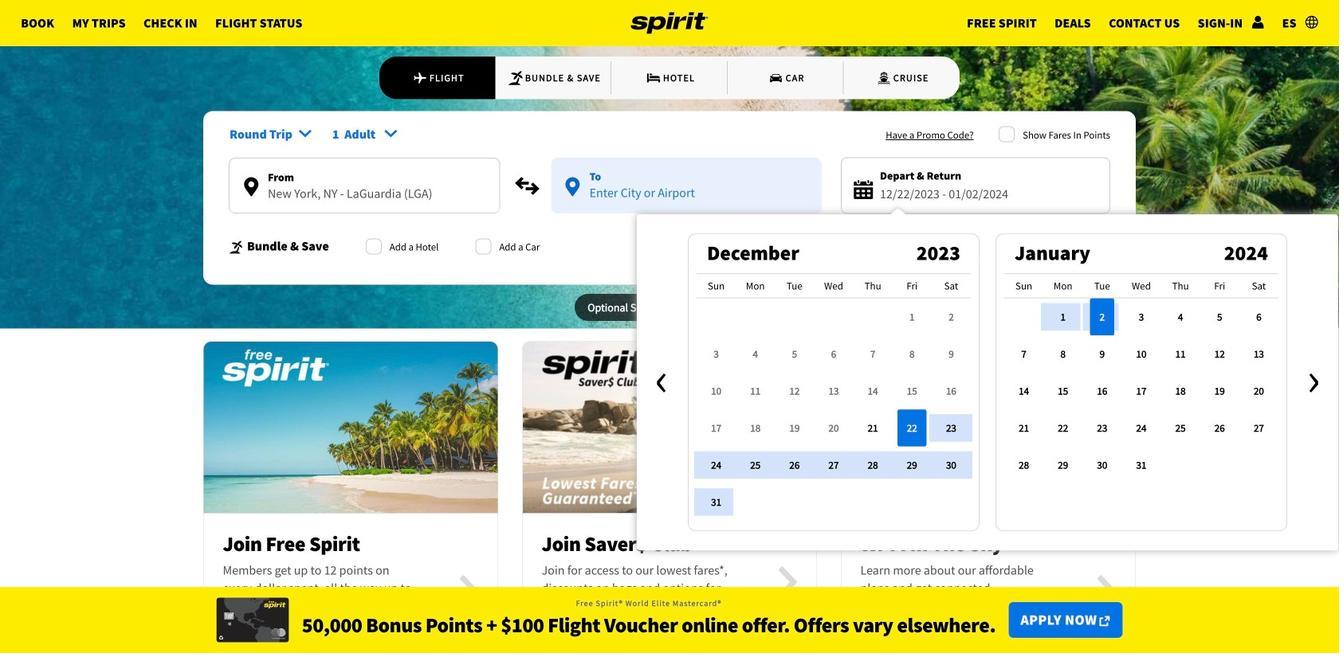 Task type: describe. For each thing, give the bounding box(es) containing it.
9 weekday element from the left
[[1044, 274, 1083, 299]]

11 weekday element from the left
[[1122, 274, 1162, 299]]

hotel icon image
[[646, 70, 662, 86]]

12 weekday element from the left
[[1162, 274, 1201, 299]]

7 weekday element from the left
[[932, 274, 971, 299]]

free_spirit_image image
[[204, 333, 498, 523]]

bundle and save icon image
[[229, 241, 245, 255]]

external links may not meet accessibility requirements. image
[[1100, 617, 1110, 627]]

swap airports image
[[515, 173, 540, 199]]

vacation icon image
[[508, 70, 524, 86]]

13 weekday element from the left
[[1201, 274, 1240, 299]]

10 weekday element from the left
[[1083, 274, 1122, 299]]

dates field
[[880, 184, 1097, 204]]



Task type: locate. For each thing, give the bounding box(es) containing it.
global image
[[1306, 16, 1319, 28]]

cruise icon image
[[876, 70, 892, 86]]

1 horizontal spatial grid
[[1005, 274, 1279, 484]]

flight icon image
[[413, 70, 428, 86]]

world elite image
[[217, 599, 289, 643]]

Enter City or Airport text field
[[230, 186, 500, 213]]

cell
[[1005, 299, 1044, 336], [1083, 299, 1122, 336], [893, 410, 932, 447], [736, 484, 775, 521]]

1 grid from the left
[[697, 274, 971, 521]]

4 weekday element from the left
[[815, 274, 854, 299]]

2 weekday element from the left
[[736, 274, 775, 299]]

5 weekday element from the left
[[854, 274, 893, 299]]

calendar image
[[854, 180, 873, 199]]

map marker alt image for enter city or airport text field
[[244, 178, 259, 197]]

0 horizontal spatial grid
[[697, 274, 971, 521]]

1 weekday element from the left
[[697, 274, 736, 299]]

weekday element
[[697, 274, 736, 299], [736, 274, 775, 299], [775, 274, 815, 299], [815, 274, 854, 299], [854, 274, 893, 299], [893, 274, 932, 299], [932, 274, 971, 299], [1005, 274, 1044, 299], [1044, 274, 1083, 299], [1083, 274, 1122, 299], [1122, 274, 1162, 299], [1162, 274, 1201, 299], [1201, 274, 1240, 299], [1240, 274, 1279, 299]]

1 map marker alt image from the left
[[244, 178, 259, 197]]

logo image
[[631, 0, 709, 46]]

map marker alt image up bundle and save icon
[[244, 178, 259, 197]]

0 horizontal spatial map marker alt image
[[244, 178, 259, 197]]

2 map marker alt image from the left
[[566, 178, 580, 197]]

map marker alt image for enter city or airport text box
[[566, 178, 580, 197]]

map marker alt image
[[244, 178, 259, 197], [566, 178, 580, 197]]

wifi image image
[[842, 334, 1136, 522]]

car icon image
[[769, 70, 784, 86]]

8 weekday element from the left
[[1005, 274, 1044, 299]]

2 grid from the left
[[1005, 274, 1279, 484]]

savers_club_image image
[[523, 333, 817, 522]]

user image
[[1252, 16, 1265, 28]]

map marker alt image right swap airports image
[[566, 178, 580, 197]]

grid
[[697, 274, 971, 521], [1005, 274, 1279, 484]]

14 weekday element from the left
[[1240, 274, 1279, 299]]

1 horizontal spatial map marker alt image
[[566, 178, 580, 197]]

3 weekday element from the left
[[775, 274, 815, 299]]

6 weekday element from the left
[[893, 274, 932, 299]]

Enter City or Airport text field
[[552, 185, 822, 212]]



Task type: vqa. For each thing, say whether or not it's contained in the screenshot.
where_we_fly_image
no



